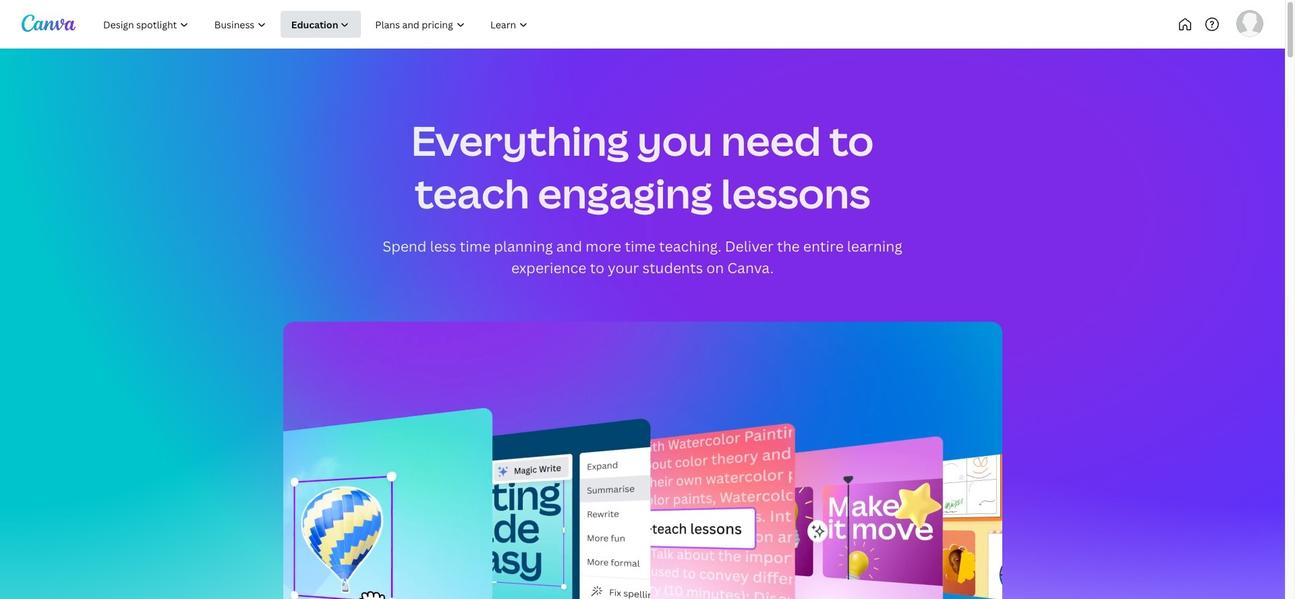 Task type: describe. For each thing, give the bounding box(es) containing it.
top level navigation element
[[92, 11, 586, 38]]



Task type: vqa. For each thing, say whether or not it's contained in the screenshot.
Top level navigation element
yes



